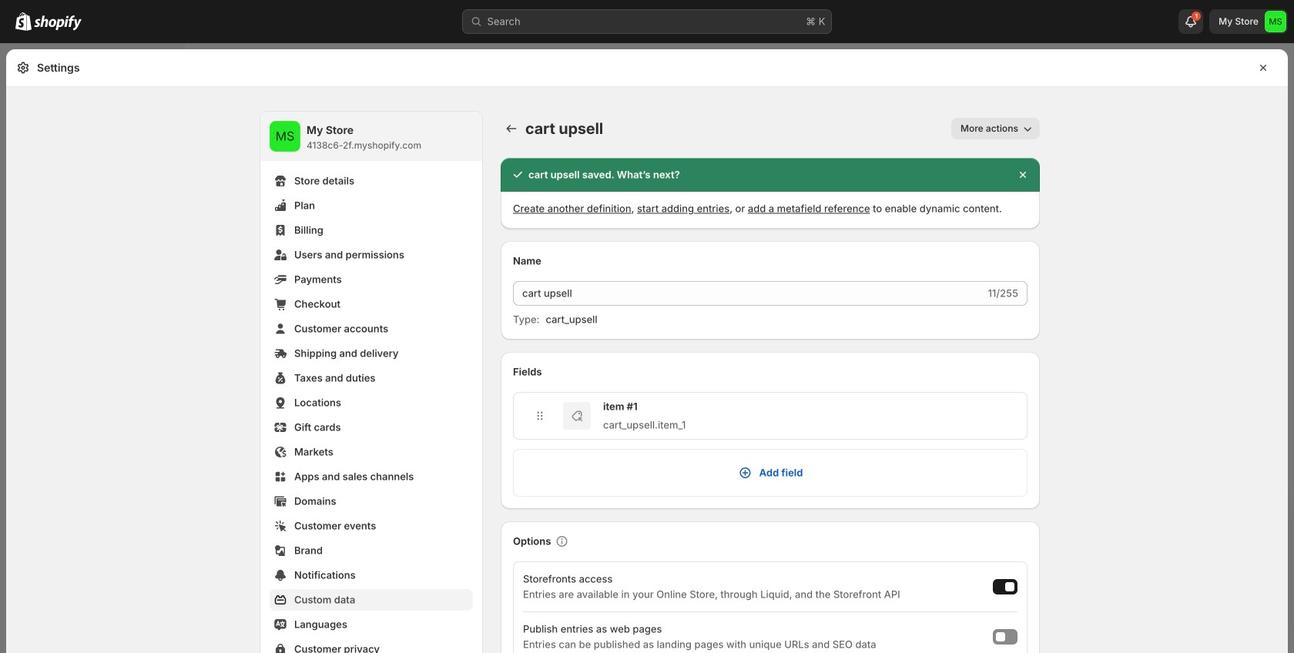 Task type: describe. For each thing, give the bounding box(es) containing it.
0 horizontal spatial shopify image
[[15, 12, 32, 31]]

Examples: Cart upsell, Fabric colors, Product bundle text field
[[513, 281, 985, 306]]

my store image
[[270, 121, 301, 152]]



Task type: vqa. For each thing, say whether or not it's contained in the screenshot.
text field
no



Task type: locate. For each thing, give the bounding box(es) containing it.
toggle publishing entries as web pages image
[[997, 633, 1006, 642]]

my store image
[[1265, 11, 1287, 32]]

1 horizontal spatial shopify image
[[34, 15, 82, 31]]

settings dialog
[[6, 49, 1289, 654]]

shopify image
[[15, 12, 32, 31], [34, 15, 82, 31]]

shop settings menu element
[[260, 112, 482, 654]]



